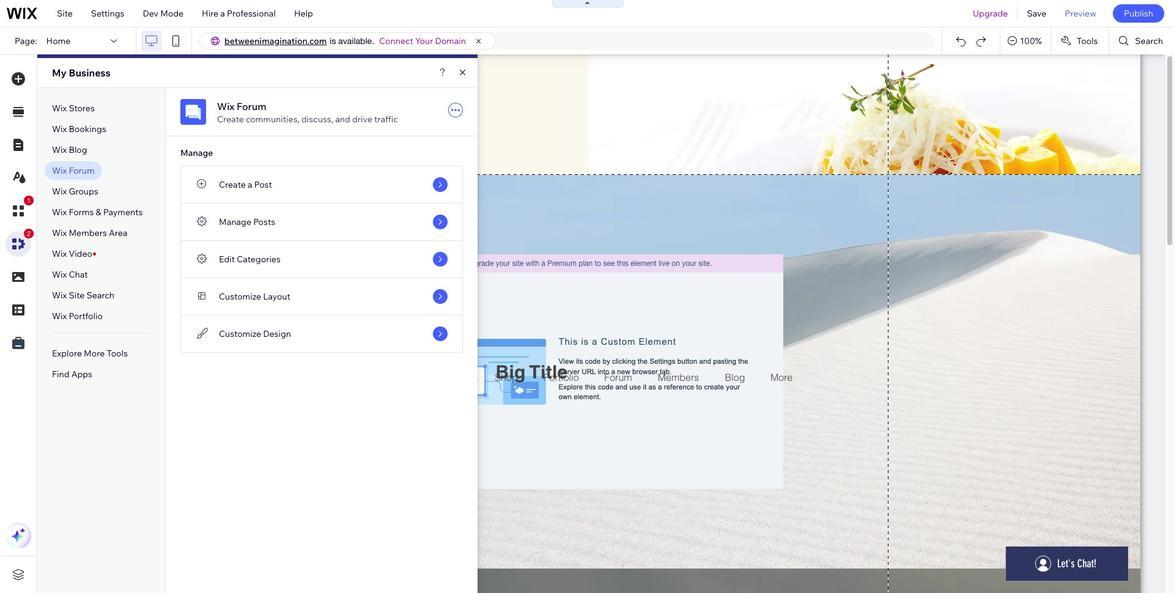 Task type: describe. For each thing, give the bounding box(es) containing it.
wix portfolio
[[52, 311, 103, 322]]

wix forum
[[52, 165, 95, 176]]

design
[[263, 328, 291, 339]]

create a post
[[219, 179, 272, 190]]

chat
[[69, 269, 88, 280]]

connect
[[379, 35, 413, 46]]

search inside search button
[[1135, 35, 1163, 46]]

explore
[[52, 348, 82, 359]]

wix for wix forum
[[52, 165, 67, 176]]

wix for wix blog
[[52, 144, 67, 155]]

manage posts
[[219, 217, 275, 228]]

blog
[[69, 144, 87, 155]]

categories
[[237, 254, 281, 265]]

1 vertical spatial site
[[69, 290, 85, 301]]

explore more tools
[[52, 348, 128, 359]]

discuss,
[[302, 114, 333, 125]]

customize design
[[219, 328, 291, 339]]

wix members area
[[52, 228, 127, 239]]

save
[[1027, 8, 1047, 19]]

tools inside "button"
[[1077, 35, 1098, 46]]

0 horizontal spatial tools
[[107, 348, 128, 359]]

posts
[[253, 217, 275, 228]]

forum for wix forum create communities, discuss, and drive traffic
[[237, 100, 266, 113]]

wix forms & payments
[[52, 207, 143, 218]]

save button
[[1018, 0, 1056, 27]]

wix video
[[52, 248, 92, 259]]

dev
[[143, 8, 158, 19]]

video
[[69, 248, 92, 259]]

more
[[84, 348, 105, 359]]

is available. connect your domain
[[330, 35, 466, 46]]

is
[[330, 36, 336, 46]]

post
[[254, 179, 272, 190]]

customize layout
[[219, 291, 290, 302]]

groups
[[69, 186, 98, 197]]

find apps
[[52, 369, 92, 380]]

hire
[[202, 8, 218, 19]]

wix bookings
[[52, 124, 106, 135]]

publish
[[1124, 8, 1153, 19]]

2
[[27, 230, 31, 237]]

1
[[27, 197, 31, 204]]

drive
[[352, 114, 372, 125]]

1 vertical spatial search
[[86, 290, 114, 301]]

wix for wix forms & payments
[[52, 207, 67, 218]]

portfolio
[[69, 311, 103, 322]]

hire a professional
[[202, 8, 276, 19]]

0 vertical spatial site
[[57, 8, 73, 19]]

layout
[[263, 291, 290, 302]]

traffic
[[374, 114, 398, 125]]

preview
[[1065, 8, 1097, 19]]

a for professional
[[220, 8, 225, 19]]

wix stores
[[52, 103, 95, 114]]

upgrade
[[973, 8, 1008, 19]]

area
[[109, 228, 127, 239]]

wix blog
[[52, 144, 87, 155]]

a for post
[[248, 179, 252, 190]]

my
[[52, 67, 67, 79]]

wix for wix bookings
[[52, 124, 67, 135]]

dev mode
[[143, 8, 184, 19]]



Task type: locate. For each thing, give the bounding box(es) containing it.
stores
[[69, 103, 95, 114]]

create right wix forum icon
[[217, 114, 244, 125]]

1 vertical spatial create
[[219, 179, 246, 190]]

1 vertical spatial manage
[[219, 217, 251, 228]]

forum up groups
[[69, 165, 95, 176]]

customize left design
[[219, 328, 261, 339]]

wix left chat
[[52, 269, 67, 280]]

wix for wix chat
[[52, 269, 67, 280]]

manage for manage
[[180, 147, 213, 158]]

forms
[[69, 207, 94, 218]]

forum inside wix forum create communities, discuss, and drive traffic
[[237, 100, 266, 113]]

1 customize from the top
[[219, 291, 261, 302]]

my business
[[52, 67, 111, 79]]

&
[[96, 207, 101, 218]]

2 button
[[6, 229, 34, 257]]

site up home
[[57, 8, 73, 19]]

0 vertical spatial a
[[220, 8, 225, 19]]

manage down wix forum icon
[[180, 147, 213, 158]]

settings
[[91, 8, 124, 19]]

tools right more
[[107, 348, 128, 359]]

wix left video
[[52, 248, 67, 259]]

0 horizontal spatial a
[[220, 8, 225, 19]]

wix left groups
[[52, 186, 67, 197]]

tools down preview
[[1077, 35, 1098, 46]]

site
[[57, 8, 73, 19], [69, 290, 85, 301]]

wix for wix site search
[[52, 290, 67, 301]]

search up portfolio
[[86, 290, 114, 301]]

your
[[415, 35, 433, 46]]

customize
[[219, 291, 261, 302], [219, 328, 261, 339]]

0 vertical spatial search
[[1135, 35, 1163, 46]]

1 horizontal spatial manage
[[219, 217, 251, 228]]

wix for wix groups
[[52, 186, 67, 197]]

wix for wix forum create communities, discuss, and drive traffic
[[217, 100, 234, 113]]

forum
[[237, 100, 266, 113], [69, 165, 95, 176]]

wix for wix portfolio
[[52, 311, 67, 322]]

communities,
[[246, 114, 300, 125]]

customize for customize layout
[[219, 291, 261, 302]]

business
[[69, 67, 111, 79]]

apps
[[71, 369, 92, 380]]

wix inside wix forum create communities, discuss, and drive traffic
[[217, 100, 234, 113]]

wix left portfolio
[[52, 311, 67, 322]]

tools button
[[1051, 28, 1109, 54]]

wix left stores
[[52, 103, 67, 114]]

forum up communities, at top
[[237, 100, 266, 113]]

wix
[[217, 100, 234, 113], [52, 103, 67, 114], [52, 124, 67, 135], [52, 144, 67, 155], [52, 165, 67, 176], [52, 186, 67, 197], [52, 207, 67, 218], [52, 228, 67, 239], [52, 248, 67, 259], [52, 269, 67, 280], [52, 290, 67, 301], [52, 311, 67, 322]]

bookings
[[69, 124, 106, 135]]

1 vertical spatial tools
[[107, 348, 128, 359]]

customize left layout on the left of the page
[[219, 291, 261, 302]]

and
[[335, 114, 350, 125]]

1 button
[[6, 196, 34, 224]]

0 vertical spatial manage
[[180, 147, 213, 158]]

a left post
[[248, 179, 252, 190]]

customize for customize design
[[219, 328, 261, 339]]

manage
[[180, 147, 213, 158], [219, 217, 251, 228]]

0 vertical spatial create
[[217, 114, 244, 125]]

create
[[217, 114, 244, 125], [219, 179, 246, 190]]

mode
[[160, 8, 184, 19]]

home
[[46, 35, 71, 46]]

wix right wix forum icon
[[217, 100, 234, 113]]

wix for wix members area
[[52, 228, 67, 239]]

1 vertical spatial forum
[[69, 165, 95, 176]]

1 vertical spatial customize
[[219, 328, 261, 339]]

a
[[220, 8, 225, 19], [248, 179, 252, 190]]

preview button
[[1056, 0, 1106, 27]]

0 vertical spatial customize
[[219, 291, 261, 302]]

a right hire
[[220, 8, 225, 19]]

wix up wix blog at the left top of the page
[[52, 124, 67, 135]]

manage left the posts
[[219, 217, 251, 228]]

100%
[[1020, 35, 1042, 46]]

wix for wix video
[[52, 248, 67, 259]]

wix forum create communities, discuss, and drive traffic
[[217, 100, 398, 125]]

100% button
[[1001, 28, 1051, 54]]

find
[[52, 369, 69, 380]]

edit
[[219, 254, 235, 265]]

edit categories
[[219, 254, 281, 265]]

1 horizontal spatial search
[[1135, 35, 1163, 46]]

betweenimagination.com
[[224, 35, 327, 46]]

0 horizontal spatial forum
[[69, 165, 95, 176]]

2 customize from the top
[[219, 328, 261, 339]]

forum for wix forum
[[69, 165, 95, 176]]

site up wix portfolio
[[69, 290, 85, 301]]

wix forum image
[[180, 99, 206, 125]]

1 horizontal spatial a
[[248, 179, 252, 190]]

wix left blog
[[52, 144, 67, 155]]

wix for wix stores
[[52, 103, 67, 114]]

wix site search
[[52, 290, 114, 301]]

wix left forms
[[52, 207, 67, 218]]

1 horizontal spatial forum
[[237, 100, 266, 113]]

search
[[1135, 35, 1163, 46], [86, 290, 114, 301]]

0 horizontal spatial manage
[[180, 147, 213, 158]]

1 vertical spatial a
[[248, 179, 252, 190]]

wix down wix chat
[[52, 290, 67, 301]]

manage for manage posts
[[219, 217, 251, 228]]

0 horizontal spatial search
[[86, 290, 114, 301]]

wix chat
[[52, 269, 88, 280]]

members
[[69, 228, 107, 239]]

wix down wix blog at the left top of the page
[[52, 165, 67, 176]]

professional
[[227, 8, 276, 19]]

domain
[[435, 35, 466, 46]]

create inside wix forum create communities, discuss, and drive traffic
[[217, 114, 244, 125]]

wix up wix video
[[52, 228, 67, 239]]

search down publish
[[1135, 35, 1163, 46]]

tools
[[1077, 35, 1098, 46], [107, 348, 128, 359]]

help
[[294, 8, 313, 19]]

0 vertical spatial forum
[[237, 100, 266, 113]]

search button
[[1110, 28, 1174, 54]]

wix groups
[[52, 186, 98, 197]]

publish button
[[1113, 4, 1164, 23]]

payments
[[103, 207, 143, 218]]

1 horizontal spatial tools
[[1077, 35, 1098, 46]]

available.
[[338, 36, 374, 46]]

0 vertical spatial tools
[[1077, 35, 1098, 46]]

create left post
[[219, 179, 246, 190]]



Task type: vqa. For each thing, say whether or not it's contained in the screenshot.
the right TOOLS
yes



